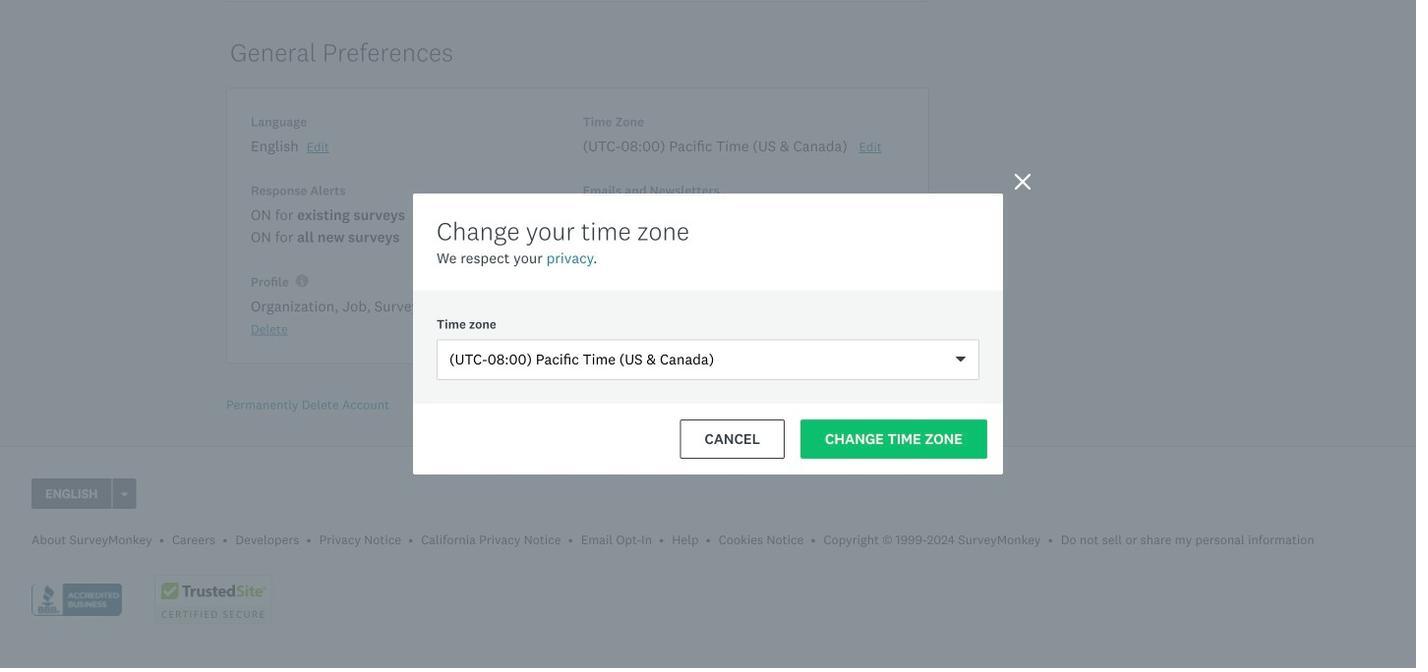 Task type: describe. For each thing, give the bounding box(es) containing it.
trustedsite helps keep you safe from identity theft, credit card fraud, spyware, spam, viruses and online scams image
[[154, 576, 273, 625]]



Task type: vqa. For each thing, say whether or not it's contained in the screenshot.
'TrustedSite helps keep you safe from identity theft, credit card fraud, spyware, spam, viruses and online scams' image
yes



